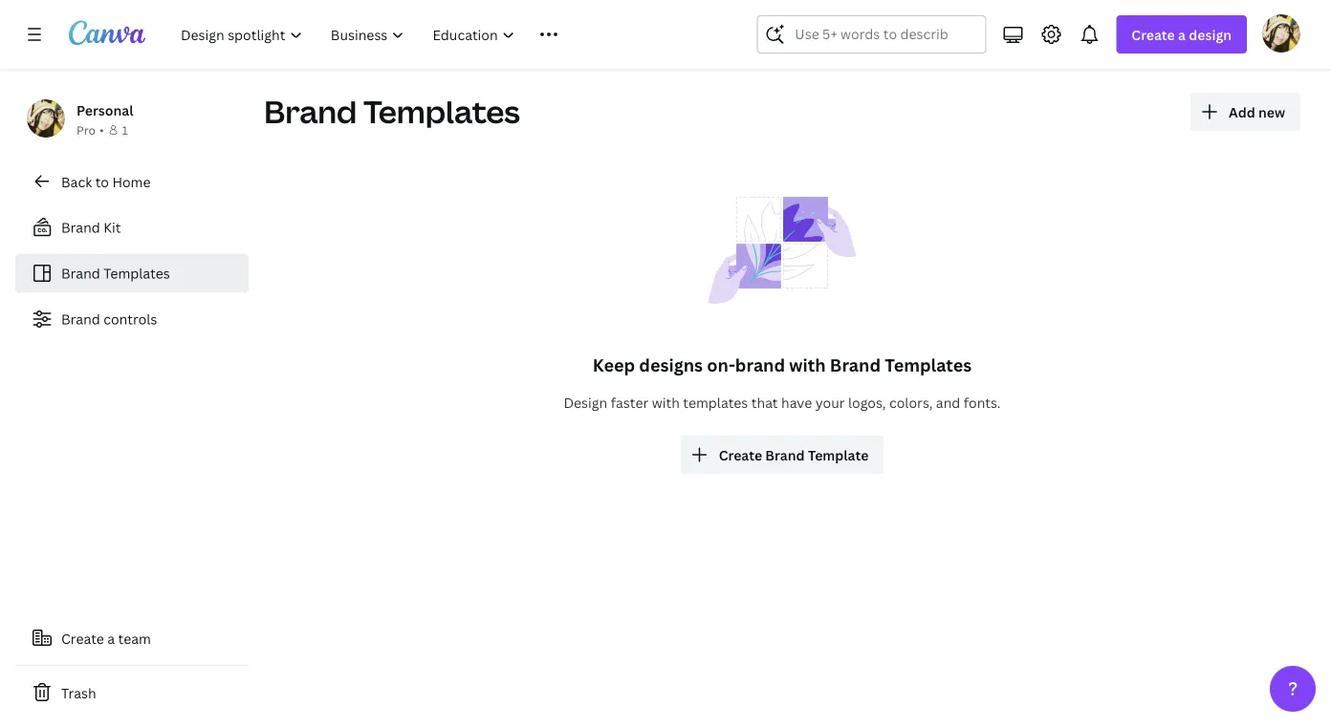 Task type: describe. For each thing, give the bounding box(es) containing it.
add new button
[[1191, 93, 1301, 131]]

new
[[1259, 103, 1286, 121]]

your
[[816, 394, 845, 412]]

team
[[118, 630, 151, 648]]

1
[[122, 122, 128, 138]]

add
[[1229, 103, 1256, 121]]

create a design button
[[1117, 15, 1247, 54]]

to
[[95, 173, 109, 191]]

brand inside dropdown button
[[766, 446, 805, 464]]

back to home
[[61, 173, 151, 191]]

kit
[[104, 219, 121, 237]]

1 horizontal spatial templates
[[363, 91, 520, 132]]

brand kit link
[[15, 209, 249, 247]]

back to home link
[[15, 163, 249, 201]]

brand controls
[[61, 310, 157, 329]]

•
[[99, 122, 104, 138]]

designs
[[639, 353, 703, 377]]

list containing brand kit
[[15, 209, 249, 339]]

2 vertical spatial templates
[[885, 353, 972, 377]]

that
[[752, 394, 778, 412]]

brand kit
[[61, 219, 121, 237]]

brand
[[735, 353, 785, 377]]

create for create brand template
[[719, 446, 762, 464]]

pro
[[77, 122, 96, 138]]

create brand template
[[719, 446, 869, 464]]

keep
[[593, 353, 635, 377]]

Search search field
[[795, 16, 948, 53]]

1 vertical spatial with
[[652, 394, 680, 412]]

add new
[[1229, 103, 1286, 121]]

home
[[112, 173, 151, 191]]

create a design
[[1132, 25, 1232, 44]]

templates
[[683, 394, 748, 412]]

design
[[564, 394, 608, 412]]



Task type: vqa. For each thing, say whether or not it's contained in the screenshot.
Google Disconnect
no



Task type: locate. For each thing, give the bounding box(es) containing it.
1 vertical spatial templates
[[104, 264, 170, 283]]

list
[[15, 209, 249, 339]]

2 horizontal spatial create
[[1132, 25, 1175, 44]]

1 vertical spatial create
[[719, 446, 762, 464]]

create for create a team
[[61, 630, 104, 648]]

trash
[[61, 684, 96, 703]]

0 horizontal spatial with
[[652, 394, 680, 412]]

1 vertical spatial brand templates
[[61, 264, 170, 283]]

and
[[936, 394, 961, 412]]

a for design
[[1178, 25, 1186, 44]]

a inside dropdown button
[[1178, 25, 1186, 44]]

create for create a design
[[1132, 25, 1175, 44]]

0 vertical spatial brand templates
[[264, 91, 520, 132]]

1 horizontal spatial a
[[1178, 25, 1186, 44]]

top level navigation element
[[168, 15, 711, 54], [168, 15, 711, 54]]

stephanie aranda image
[[1263, 14, 1301, 52]]

brand templates
[[264, 91, 520, 132], [61, 264, 170, 283]]

a left team
[[107, 630, 115, 648]]

create brand template button
[[681, 436, 884, 474]]

brand
[[264, 91, 357, 132], [61, 219, 100, 237], [61, 264, 100, 283], [61, 310, 100, 329], [830, 353, 881, 377], [766, 446, 805, 464]]

0 horizontal spatial a
[[107, 630, 115, 648]]

create a team
[[61, 630, 151, 648]]

a for team
[[107, 630, 115, 648]]

a inside button
[[107, 630, 115, 648]]

keep designs on-brand with brand templates
[[593, 353, 972, 377]]

create inside button
[[61, 630, 104, 648]]

on-
[[707, 353, 735, 377]]

2 vertical spatial create
[[61, 630, 104, 648]]

logos,
[[848, 394, 886, 412]]

create a team button
[[15, 620, 249, 658]]

0 vertical spatial a
[[1178, 25, 1186, 44]]

create left the design
[[1132, 25, 1175, 44]]

fonts.
[[964, 394, 1001, 412]]

create down that
[[719, 446, 762, 464]]

brand controls link
[[15, 300, 249, 339]]

1 horizontal spatial with
[[789, 353, 826, 377]]

with
[[789, 353, 826, 377], [652, 394, 680, 412]]

0 vertical spatial templates
[[363, 91, 520, 132]]

with up the have
[[789, 353, 826, 377]]

faster
[[611, 394, 649, 412]]

have
[[781, 394, 812, 412]]

0 vertical spatial with
[[789, 353, 826, 377]]

1 vertical spatial a
[[107, 630, 115, 648]]

brand templates link
[[15, 254, 249, 293]]

design
[[1189, 25, 1232, 44]]

back
[[61, 173, 92, 191]]

templates
[[363, 91, 520, 132], [104, 264, 170, 283], [885, 353, 972, 377]]

0 vertical spatial create
[[1132, 25, 1175, 44]]

0 horizontal spatial brand templates
[[61, 264, 170, 283]]

colors,
[[889, 394, 933, 412]]

2 horizontal spatial templates
[[885, 353, 972, 377]]

template
[[808, 446, 869, 464]]

a
[[1178, 25, 1186, 44], [107, 630, 115, 648]]

create
[[1132, 25, 1175, 44], [719, 446, 762, 464], [61, 630, 104, 648]]

1 horizontal spatial brand templates
[[264, 91, 520, 132]]

controls
[[104, 310, 157, 329]]

trash link
[[15, 674, 249, 713]]

0 horizontal spatial templates
[[104, 264, 170, 283]]

pro •
[[77, 122, 104, 138]]

0 horizontal spatial create
[[61, 630, 104, 648]]

personal
[[77, 101, 133, 119]]

1 horizontal spatial create
[[719, 446, 762, 464]]

with right faster
[[652, 394, 680, 412]]

create left team
[[61, 630, 104, 648]]

a left the design
[[1178, 25, 1186, 44]]

design faster with templates that have your logos, colors, and fonts.
[[564, 394, 1001, 412]]

None search field
[[757, 15, 987, 54]]



